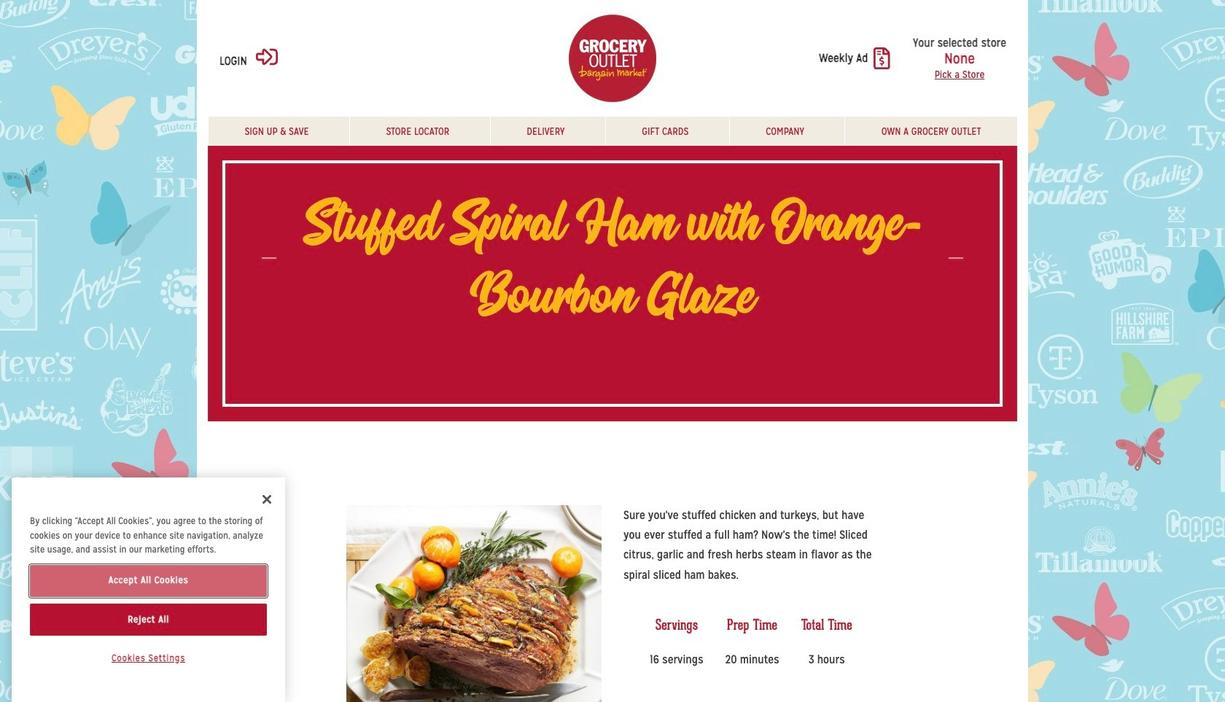 Task type: vqa. For each thing, say whether or not it's contained in the screenshot.
Amount text field
no



Task type: describe. For each thing, give the bounding box(es) containing it.
sign in alt image
[[256, 46, 278, 68]]



Task type: locate. For each thing, give the bounding box(es) containing it.
navigation
[[208, 117, 1018, 146]]

file invoice dollar image
[[874, 47, 891, 69]]

grocery outlet image
[[569, 15, 656, 102]]



